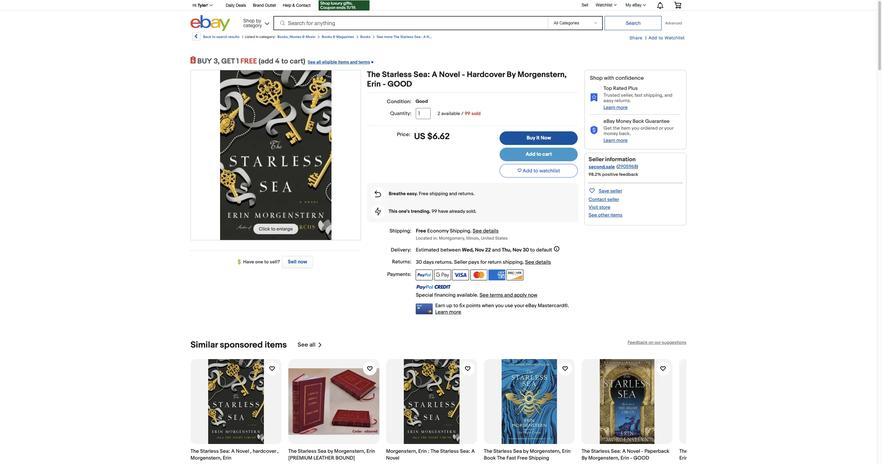 Task type: describe. For each thing, give the bounding box(es) containing it.
the starless sea: a novel - paperback by morgenstern, erin - good
[[582, 448, 670, 462]]

shop with confidence
[[590, 75, 644, 82]]

the for the starless sea: a novel , hardcover , morgenstern, erin
[[191, 448, 199, 455]]

share | add to watchlist
[[630, 35, 685, 41]]

2905968
[[618, 164, 637, 169]]

starless for the starless sea by morgenstern, erin [premium leather bound]
[[298, 448, 317, 455]]

use
[[505, 303, 513, 309]]

1 vertical spatial shipping
[[503, 259, 523, 266]]

earn up to 5x points when you use your ebay mastercard®. learn more
[[435, 303, 569, 315]]

feedback on our suggestions
[[628, 340, 687, 345]]

available.
[[457, 292, 479, 298]]

none submit inside the shop by category banner
[[605, 16, 662, 30]]

. for returns
[[452, 259, 453, 266]]

add for add to watchlist
[[523, 168, 533, 174]]

ebay inside earn up to 5x points when you use your ebay mastercard®. learn more
[[526, 303, 537, 309]]

wed,
[[462, 247, 474, 253]]

contact inside account navigation
[[296, 3, 311, 8]]

the starless sea by morgenstern, erin book the fast free shipping link
[[484, 359, 575, 464]]

more inside 'ebay money back guarantee get the item you ordered or your money back. learn more'
[[617, 138, 628, 143]]

the starless sea: a novel - hardcover by morgenstern, erin - good - picture 1 of 1 image
[[220, 70, 332, 240]]

watchlist inside watchlist link
[[596, 3, 613, 7]]

99 for sold
[[465, 111, 470, 117]]

morgenstern, inside the starless sea by morgenstern, erin book the fast free shipping
[[530, 448, 561, 455]]

states
[[495, 236, 508, 241]]

paypal credit image
[[416, 285, 451, 290]]

shop by category button
[[240, 15, 271, 30]]

google pay image
[[434, 270, 451, 280]]

payments:
[[387, 271, 412, 278]]

returns. inside us $6.62 'main content'
[[458, 191, 475, 197]]

account navigation
[[189, 0, 687, 12]]

cart
[[543, 151, 552, 158]]

seller inside us $6.62 'main content'
[[454, 259, 467, 266]]

2 available / 99 sold
[[438, 111, 481, 117]]

breathe easy. free shipping and returns.
[[389, 191, 475, 197]]

by inside the starless sea by morgenstern, erin [premium leather bound]
[[328, 448, 333, 455]]

books & magazines link
[[322, 35, 354, 39]]

thu,
[[502, 247, 512, 253]]

1 horizontal spatial &
[[302, 35, 305, 39]]

easy.
[[407, 191, 418, 197]]

learn more link for rated
[[604, 105, 628, 110]]

free economy shipping . see details located in: montgomery, illinois, united states
[[416, 228, 508, 241]]

a inside "the starless sea: a novel - hardcover by morgenstern, erin - good"
[[432, 70, 437, 79]]

your inside earn up to 5x points when you use your ebay mastercard®. learn more
[[514, 303, 524, 309]]

items inside contact seller visit store see other items
[[611, 212, 623, 218]]

bound]
[[336, 455, 355, 462]]

returns
[[435, 259, 452, 266]]

seller,
[[621, 92, 634, 98]]

See all text field
[[298, 342, 315, 349]]

days
[[423, 259, 434, 266]]

1 vertical spatial details
[[535, 259, 551, 266]]

return
[[488, 259, 502, 266]]

to inside earn up to 5x points when you use your ebay mastercard®. learn more
[[454, 303, 458, 309]]

you inside 'ebay money back guarantee get the item you ordered or your money back. learn more'
[[632, 125, 640, 131]]

seller for contact
[[607, 197, 619, 202]]

book
[[484, 455, 496, 462]]

delivery:
[[391, 247, 412, 253]]

cart)
[[290, 57, 305, 66]]

all for see all eligible items and terms
[[316, 59, 321, 65]]

discover image
[[507, 270, 524, 280]]

a inside the starless sea: a novel , hardcover , morgenstern, erin
[[231, 448, 235, 455]]

second.sale
[[589, 164, 615, 170]]

morgenstern, erin : the starless sea: a novel link
[[386, 359, 477, 464]]

contact seller link
[[589, 197, 619, 202]]

with details__icon image for ebay money back guarantee
[[590, 126, 598, 135]]

seller for save
[[610, 188, 622, 194]]

shipping,
[[644, 92, 664, 98]]

sell now link
[[280, 256, 313, 268]]

$6.62
[[427, 131, 450, 142]]

now inside sell now link
[[298, 259, 307, 265]]

to inside add to cart link
[[537, 151, 541, 158]]

daily
[[226, 3, 235, 8]]

you inside earn up to 5x points when you use your ebay mastercard®. learn more
[[495, 303, 504, 309]]

good for the starless sea: a novel - paperback by morgenstern, erin - good
[[634, 455, 649, 462]]

the for the starless sea: a novel - paperback by morgenstern, erin - good
[[582, 448, 590, 455]]

starless for the starless sea : a novel hardcover erin morgenstern
[[689, 448, 708, 455]]

watchlist
[[539, 168, 560, 174]]

leather
[[314, 455, 334, 462]]

novel inside the starless sea : a novel hardcover erin morgenstern
[[726, 448, 739, 455]]

morgenstern, inside "the starless sea: a novel - hardcover by morgenstern, erin - good"
[[518, 70, 567, 79]]

deals
[[236, 3, 246, 8]]

sea: inside morgenstern, erin : the starless sea: a novel
[[460, 448, 470, 455]]

0 horizontal spatial terms
[[359, 59, 370, 65]]

books, movies & music link
[[278, 35, 316, 39]]

to right one at the bottom left
[[264, 259, 269, 265]]

or
[[659, 125, 663, 131]]

1
[[236, 57, 239, 66]]

sea: for the starless sea: a novel , hardcover , morgenstern, erin
[[220, 448, 230, 455]]

similar
[[191, 340, 218, 350]]

0 horizontal spatial :
[[422, 35, 423, 39]]

| listed in category:
[[242, 35, 276, 39]]

listed
[[245, 35, 255, 39]]

guarantee
[[645, 118, 670, 125]]

search
[[216, 35, 228, 39]]

starless for the starless sea: a novel - paperback by morgenstern, erin - good
[[591, 448, 610, 455]]

located
[[416, 236, 432, 241]]

all for see all
[[309, 342, 315, 349]]

more right 'books' link
[[384, 35, 393, 39]]

hardcover
[[253, 448, 276, 455]]

feedback on our suggestions link
[[628, 340, 687, 345]]

back.
[[619, 131, 631, 137]]

money
[[616, 118, 632, 125]]

[premium
[[288, 455, 312, 462]]

novel inside the starless sea: a novel - paperback by morgenstern, erin - good
[[627, 448, 640, 455]]

brand outlet
[[253, 3, 276, 8]]

store
[[599, 204, 610, 210]]

sea for the starless sea by morgenstern, erin book the fast free shipping
[[513, 448, 522, 455]]

daily deals link
[[226, 2, 246, 10]]

united
[[481, 236, 494, 241]]

our
[[655, 340, 661, 345]]

estimated
[[416, 247, 439, 253]]

share
[[630, 35, 643, 40]]

good
[[416, 99, 428, 104]]

0 horizontal spatial shipping
[[430, 191, 448, 197]]

buy
[[527, 135, 535, 141]]

help & contact link
[[283, 2, 311, 10]]

the starless sea by morgenstern, erin [premium leather bound] link
[[288, 359, 379, 464]]

the for the starless sea by morgenstern, erin book the fast free shipping
[[484, 448, 492, 455]]

shipping inside the starless sea by morgenstern, erin book the fast free shipping
[[529, 455, 549, 462]]

visa image
[[452, 270, 469, 280]]

easy
[[604, 98, 614, 104]]

& for help
[[292, 3, 295, 8]]

your inside 'ebay money back guarantee get the item you ordered or your money back. learn more'
[[664, 125, 674, 131]]

breathe
[[389, 191, 406, 197]]

learn more link inside us $6.62 'main content'
[[435, 309, 461, 315]]

fast
[[635, 92, 643, 98]]

available
[[441, 111, 460, 117]]

erin inside the starless sea by morgenstern, erin book the fast free shipping
[[562, 448, 571, 455]]

sold.
[[466, 209, 477, 214]]

morgenstern, inside the starless sea by morgenstern, erin [premium leather bound]
[[334, 448, 365, 455]]

back to search results link
[[192, 32, 240, 43]]

category:
[[259, 35, 276, 39]]

back to search results
[[203, 35, 240, 39]]

starless inside morgenstern, erin : the starless sea: a novel
[[440, 448, 459, 455]]

sponsored
[[220, 340, 263, 350]]

erin inside the starless sea: a novel , hardcover , morgenstern, erin
[[223, 455, 231, 462]]

1 horizontal spatial 30
[[523, 247, 529, 253]]

to inside "back to search results" link
[[212, 35, 216, 39]]

add to watchlist
[[523, 168, 560, 174]]

sell for sell
[[582, 3, 588, 7]]

contact inside contact seller visit store see other items
[[589, 197, 606, 202]]

now inside us $6.62 'main content'
[[528, 292, 537, 298]]

morgenstern, inside the starless sea: a novel - paperback by morgenstern, erin - good
[[588, 455, 620, 462]]

the starless sea : a novel hardcover erin morgenstern
[[680, 448, 765, 462]]

help & contact
[[283, 3, 311, 8]]

hardcover for novel
[[740, 448, 765, 455]]

free inside free economy shipping . see details located in: montgomery, illinois, united states
[[416, 228, 426, 234]]

more inside top rated plus trusted seller, fast shipping, and easy returns. learn more
[[617, 105, 628, 110]]

fast
[[507, 455, 516, 462]]

morgenstern, inside morgenstern, erin : the starless sea: a novel
[[386, 448, 417, 455]]

1 vertical spatial see details link
[[525, 259, 551, 266]]

a inside the starless sea: a novel - paperback by morgenstern, erin - good
[[622, 448, 626, 455]]

top
[[604, 85, 612, 92]]

!
[[207, 3, 208, 8]]

ebay mastercard image
[[416, 304, 433, 314]]

2 horizontal spatial .
[[523, 259, 524, 266]]

see more the starless sea : a novel by erin morgenstern... link
[[377, 35, 473, 39]]

see inside contact seller visit store see other items
[[589, 212, 597, 218]]

the
[[613, 125, 620, 131]]



Task type: locate. For each thing, give the bounding box(es) containing it.
sell inside sell now link
[[288, 259, 297, 265]]

0 vertical spatial all
[[316, 59, 321, 65]]

ebay inside 'ebay money back guarantee get the item you ordered or your money back. learn more'
[[604, 118, 615, 125]]

by inside the starless sea: a novel - paperback by morgenstern, erin - good
[[582, 455, 587, 462]]

and inside top rated plus trusted seller, fast shipping, and easy returns. learn more
[[665, 92, 673, 98]]

dollar sign image
[[238, 260, 243, 265]]

1 vertical spatial returns.
[[458, 191, 475, 197]]

0 horizontal spatial returns.
[[458, 191, 475, 197]]

0 vertical spatial details
[[483, 228, 499, 234]]

starless for the starless sea: a novel - hardcover by morgenstern, erin - good
[[382, 70, 412, 79]]

seller up the "second.sale" link
[[589, 156, 604, 163]]

confidence
[[616, 75, 644, 82]]

1 vertical spatial 30
[[416, 259, 422, 266]]

add
[[649, 35, 657, 40], [526, 151, 536, 158], [523, 168, 533, 174]]

sea: inside the starless sea: a novel - paperback by morgenstern, erin - good
[[611, 448, 621, 455]]

paypal image
[[416, 270, 433, 280]]

montgomery,
[[439, 236, 465, 241]]

0 horizontal spatial hardcover
[[467, 70, 505, 79]]

1 horizontal spatial good
[[634, 455, 649, 462]]

the
[[394, 35, 400, 39], [367, 70, 380, 79], [191, 448, 199, 455], [288, 448, 297, 455], [431, 448, 439, 455], [484, 448, 492, 455], [582, 448, 590, 455], [680, 448, 688, 455], [497, 455, 506, 462]]

1 vertical spatial contact
[[589, 197, 606, 202]]

erin inside "the starless sea: a novel - hardcover by morgenstern, erin - good"
[[367, 79, 381, 89]]

and up use
[[504, 292, 513, 298]]

sold
[[472, 111, 481, 117]]

sea: inside the starless sea: a novel , hardcover , morgenstern, erin
[[220, 448, 230, 455]]

1 horizontal spatial see details link
[[525, 259, 551, 266]]

0 horizontal spatial contact
[[296, 3, 311, 8]]

details up united
[[483, 228, 499, 234]]

up
[[446, 303, 452, 309]]

the inside morgenstern, erin : the starless sea: a novel
[[431, 448, 439, 455]]

with details__icon image left 'this'
[[375, 208, 381, 216]]

0 vertical spatial sell
[[582, 3, 588, 7]]

2 vertical spatial learn more link
[[435, 309, 461, 315]]

sea: for the starless sea: a novel - paperback by morgenstern, erin - good
[[611, 448, 621, 455]]

: inside the starless sea : a novel hardcover erin morgenstern
[[719, 448, 720, 455]]

have
[[438, 209, 448, 214]]

1 vertical spatial shipping
[[529, 455, 549, 462]]

ordered
[[641, 125, 658, 131]]

outlet
[[265, 3, 276, 8]]

ebay
[[633, 3, 642, 7], [604, 118, 615, 125], [526, 303, 537, 309]]

books,
[[278, 35, 289, 39]]

visit store link
[[589, 204, 610, 210]]

0 horizontal spatial all
[[309, 342, 315, 349]]

nov
[[475, 247, 484, 253], [513, 247, 522, 253]]

the inside the starless sea: a novel - paperback by morgenstern, erin - good
[[582, 448, 590, 455]]

your
[[664, 125, 674, 131], [514, 303, 524, 309]]

0 vertical spatial returns.
[[615, 98, 631, 104]]

1 vertical spatial watchlist
[[665, 35, 685, 40]]

1 horizontal spatial watchlist
[[665, 35, 685, 40]]

seller
[[589, 156, 604, 163], [454, 259, 467, 266]]

sell?
[[270, 259, 280, 265]]

daily deals
[[226, 3, 246, 8]]

to inside share | add to watchlist
[[659, 35, 663, 40]]

books & magazines
[[322, 35, 354, 39]]

shop by category banner
[[189, 0, 687, 33]]

(
[[617, 164, 618, 169]]

1 vertical spatial sell
[[288, 259, 297, 265]]

watchlist right sell link
[[596, 3, 613, 7]]

, left hardcover
[[250, 448, 252, 455]]

category
[[243, 23, 262, 28]]

starless inside the starless sea: a novel , hardcover , morgenstern, erin
[[200, 448, 219, 455]]

your right or
[[664, 125, 674, 131]]

advanced link
[[662, 16, 686, 30]]

learn more link down money
[[604, 138, 628, 143]]

add right the share
[[649, 35, 657, 40]]

good up condition:
[[388, 79, 412, 89]]

by inside the shop by category
[[256, 18, 261, 23]]

with details__icon image left easy
[[590, 93, 598, 102]]

| left 'listed'
[[242, 35, 243, 39]]

books for books & magazines
[[322, 35, 332, 39]]

and right eligible
[[350, 59, 358, 65]]

1 horizontal spatial you
[[632, 125, 640, 131]]

erin inside the starless sea: a novel - paperback by morgenstern, erin - good
[[621, 455, 629, 462]]

for
[[481, 259, 487, 266]]

hardcover inside the starless sea : a novel hardcover erin morgenstern
[[740, 448, 765, 455]]

0 vertical spatial ebay
[[633, 3, 642, 7]]

1 horizontal spatial shop
[[590, 75, 603, 82]]

the starless sea by morgenstern, erin book the fast free shipping
[[484, 448, 571, 462]]

free inside the starless sea by morgenstern, erin book the fast free shipping
[[517, 455, 528, 462]]

free up located
[[416, 228, 426, 234]]

see other items link
[[589, 212, 623, 218]]

None submit
[[605, 16, 662, 30]]

add inside share | add to watchlist
[[649, 35, 657, 40]]

& right help
[[292, 3, 295, 8]]

seller inside seller information second.sale ( 2905968 ) 98.2% positive feedback
[[589, 156, 604, 163]]

1 vertical spatial free
[[416, 228, 426, 234]]

0 horizontal spatial |
[[242, 35, 243, 39]]

0 vertical spatial items
[[338, 59, 349, 65]]

0 vertical spatial shipping
[[430, 191, 448, 197]]

books for books
[[360, 35, 371, 39]]

you right item
[[632, 125, 640, 131]]

0 horizontal spatial shipping
[[450, 228, 470, 234]]

american express image
[[488, 270, 505, 280]]

1 horizontal spatial items
[[338, 59, 349, 65]]

feedback
[[619, 172, 638, 177]]

by
[[256, 18, 261, 23], [437, 35, 441, 39], [328, 448, 333, 455], [523, 448, 529, 455]]

terms up when
[[490, 292, 503, 298]]

and right the shipping,
[[665, 92, 673, 98]]

1 horizontal spatial back
[[633, 118, 644, 125]]

0 vertical spatial shipping
[[450, 228, 470, 234]]

economy
[[427, 228, 449, 234]]

returns. down rated at the top of page
[[615, 98, 631, 104]]

novel inside the starless sea: a novel , hardcover , morgenstern, erin
[[236, 448, 249, 455]]

nov left 22 at the bottom of the page
[[475, 247, 484, 253]]

sea up fast
[[513, 448, 522, 455]]

estimated between wed, nov 22 and thu, nov 30 to default
[[416, 247, 552, 253]]

hi tyler !
[[193, 3, 208, 8]]

the starless sea by morgenstern, erin [premium leather bound]
[[288, 448, 375, 462]]

. inside free economy shipping . see details located in: montgomery, illinois, united states
[[470, 228, 472, 234]]

to left watchlist
[[534, 168, 538, 174]]

books right magazines
[[360, 35, 371, 39]]

the inside the starless sea: a novel , hardcover , morgenstern, erin
[[191, 448, 199, 455]]

1 vertical spatial learn more link
[[604, 138, 628, 143]]

sell left watchlist link
[[582, 3, 588, 7]]

add for add to cart
[[526, 151, 536, 158]]

2 , from the left
[[277, 448, 279, 455]]

0 horizontal spatial seller
[[454, 259, 467, 266]]

more
[[384, 35, 393, 39], [617, 105, 628, 110], [617, 138, 628, 143], [449, 309, 461, 315]]

learn more link for money
[[604, 138, 628, 143]]

shipping:
[[390, 228, 412, 234]]

sell link
[[579, 3, 591, 7]]

the for the starless sea : a novel hardcover erin morgenstern
[[680, 448, 688, 455]]

the for the starless sea: a novel - hardcover by morgenstern, erin - good
[[367, 70, 380, 79]]

2 nov from the left
[[513, 247, 522, 253]]

visit
[[589, 204, 598, 210]]

1 horizontal spatial :
[[428, 448, 430, 455]]

erin inside the starless sea : a novel hardcover erin morgenstern
[[680, 455, 688, 462]]

0 vertical spatial 30
[[523, 247, 529, 253]]

see details link up united
[[473, 228, 499, 234]]

starless inside the starless sea : a novel hardcover erin morgenstern
[[689, 448, 708, 455]]

0 vertical spatial 99
[[465, 111, 470, 117]]

a inside morgenstern, erin : the starless sea: a novel
[[471, 448, 475, 455]]

, right hardcover
[[277, 448, 279, 455]]

1 vertical spatial ebay
[[604, 118, 615, 125]]

30 left days
[[416, 259, 422, 266]]

. up "discover" image
[[523, 259, 524, 266]]

shipping inside free economy shipping . see details located in: montgomery, illinois, united states
[[450, 228, 470, 234]]

1 horizontal spatial 99
[[465, 111, 470, 117]]

learn inside 'ebay money back guarantee get the item you ordered or your money back. learn more'
[[604, 138, 616, 143]]

quantity:
[[390, 110, 412, 117]]

returns. up sold.
[[458, 191, 475, 197]]

learn down money
[[604, 138, 616, 143]]

sea up morgenstern
[[709, 448, 718, 455]]

see details link down default
[[525, 259, 551, 266]]

2 horizontal spatial :
[[719, 448, 720, 455]]

ebay down apply
[[526, 303, 537, 309]]

: inside morgenstern, erin : the starless sea: a novel
[[428, 448, 430, 455]]

99
[[465, 111, 470, 117], [432, 209, 437, 214]]

1 horizontal spatial terms
[[490, 292, 503, 298]]

1 vertical spatial back
[[633, 118, 644, 125]]

and up already
[[449, 191, 457, 197]]

and right 22 at the bottom of the page
[[492, 247, 501, 253]]

by for the starless sea: a novel - paperback by morgenstern, erin - good
[[582, 455, 587, 462]]

ebay inside my ebay link
[[633, 3, 642, 7]]

1 horizontal spatial contact
[[589, 197, 606, 202]]

now
[[541, 135, 551, 141]]

2 vertical spatial add
[[523, 168, 533, 174]]

1 horizontal spatial sell
[[582, 3, 588, 7]]

nov right thu, at right bottom
[[513, 247, 522, 253]]

magazines
[[336, 35, 354, 39]]

sea inside the starless sea by morgenstern, erin book the fast free shipping
[[513, 448, 522, 455]]

items right eligible
[[338, 59, 349, 65]]

back up ordered
[[633, 118, 644, 125]]

1 horizontal spatial all
[[316, 59, 321, 65]]

sell inside account navigation
[[582, 3, 588, 7]]

sea for the starless sea by morgenstern, erin [premium leather bound]
[[318, 448, 326, 455]]

2 horizontal spatial ebay
[[633, 3, 642, 7]]

1 vertical spatial 99
[[432, 209, 437, 214]]

shipping up "discover" image
[[503, 259, 523, 266]]

hardcover for -
[[467, 70, 505, 79]]

0 vertical spatial learn
[[604, 105, 616, 110]]

novel inside morgenstern, erin : the starless sea: a novel
[[386, 455, 399, 462]]

0 horizontal spatial sell
[[288, 259, 297, 265]]

see all eligible items and terms link
[[305, 57, 374, 66]]

0 vertical spatial back
[[203, 35, 211, 39]]

1 vertical spatial items
[[611, 212, 623, 218]]

0 horizontal spatial nov
[[475, 247, 484, 253]]

seller down save seller
[[607, 197, 619, 202]]

watchlist inside share | add to watchlist
[[665, 35, 685, 40]]

a inside the starless sea : a novel hardcover erin morgenstern
[[721, 448, 725, 455]]

now right apply
[[528, 292, 537, 298]]

add inside button
[[523, 168, 533, 174]]

erin inside the starless sea by morgenstern, erin [premium leather bound]
[[367, 448, 375, 455]]

you left use
[[495, 303, 504, 309]]

0 vertical spatial add
[[649, 35, 657, 40]]

0 horizontal spatial your
[[514, 303, 524, 309]]

the starless sea: a novel , hardcover , morgenstern, erin link
[[191, 359, 282, 464]]

learn down financing at the bottom of the page
[[435, 309, 448, 315]]

points
[[466, 303, 481, 309]]

contact up visit store link
[[589, 197, 606, 202]]

1 vertical spatial your
[[514, 303, 524, 309]]

sea inside the starless sea by morgenstern, erin [premium leather bound]
[[318, 448, 326, 455]]

seller right save
[[610, 188, 622, 194]]

2 horizontal spatial items
[[611, 212, 623, 218]]

shipping up 'montgomery,'
[[450, 228, 470, 234]]

this one's trending. 99 have already sold.
[[389, 209, 477, 214]]

to left cart
[[537, 151, 541, 158]]

4
[[275, 57, 280, 66]]

0 vertical spatial terms
[[359, 59, 370, 65]]

. down between
[[452, 259, 453, 266]]

learn inside earn up to 5x points when you use your ebay mastercard®. learn more
[[435, 309, 448, 315]]

save
[[599, 188, 609, 194]]

0 horizontal spatial back
[[203, 35, 211, 39]]

2 horizontal spatial &
[[333, 35, 336, 39]]

books link
[[360, 35, 371, 39]]

back inside 'ebay money back guarantee get the item you ordered or your money back. learn more'
[[633, 118, 644, 125]]

this
[[389, 209, 398, 214]]

learn more link down financing at the bottom of the page
[[435, 309, 461, 315]]

the for the starless sea by morgenstern, erin [premium leather bound]
[[288, 448, 297, 455]]

with details__icon image for this one's trending.
[[375, 208, 381, 216]]

the starless sea: a novel , hardcover , morgenstern, erin
[[191, 448, 279, 462]]

:
[[422, 35, 423, 39], [428, 448, 430, 455], [719, 448, 720, 455]]

by inside "the starless sea: a novel - hardcover by morgenstern, erin - good"
[[507, 70, 516, 79]]

positive
[[602, 172, 618, 177]]

with
[[604, 75, 614, 82]]

. for shipping
[[470, 228, 472, 234]]

back
[[203, 35, 211, 39], [633, 118, 644, 125]]

shop up 'listed'
[[243, 18, 255, 23]]

1 vertical spatial all
[[309, 342, 315, 349]]

22
[[485, 247, 491, 253]]

1 horizontal spatial |
[[646, 35, 647, 41]]

get
[[604, 125, 612, 131]]

items left 'see all'
[[265, 340, 287, 350]]

shop by category
[[243, 18, 262, 28]]

more down seller,
[[617, 105, 628, 110]]

with details__icon image
[[590, 93, 598, 102], [590, 126, 598, 135], [375, 191, 381, 197], [375, 208, 381, 216]]

5x
[[459, 303, 465, 309]]

starless inside the starless sea by morgenstern, erin [premium leather bound]
[[298, 448, 317, 455]]

sea inside the starless sea : a novel hardcover erin morgenstern
[[709, 448, 718, 455]]

see inside free economy shipping . see details located in: montgomery, illinois, united states
[[473, 228, 482, 234]]

add down add to cart link
[[523, 168, 533, 174]]

seller inside button
[[610, 188, 622, 194]]

99 right /
[[465, 111, 470, 117]]

sea: for the starless sea: a novel - hardcover by morgenstern, erin - good
[[414, 70, 430, 79]]

| right "share" button
[[646, 35, 647, 41]]

0 vertical spatial good
[[388, 79, 412, 89]]

sea: inside "the starless sea: a novel - hardcover by morgenstern, erin - good"
[[414, 70, 430, 79]]

1 vertical spatial learn
[[604, 138, 616, 143]]

free right fast
[[517, 455, 528, 462]]

to left default
[[530, 247, 535, 253]]

0 horizontal spatial watchlist
[[596, 3, 613, 7]]

1 horizontal spatial hardcover
[[740, 448, 765, 455]]

1 horizontal spatial nov
[[513, 247, 522, 253]]

1 vertical spatial shop
[[590, 75, 603, 82]]

hi
[[193, 3, 196, 8]]

shop for shop with confidence
[[590, 75, 603, 82]]

see
[[377, 35, 383, 39], [308, 59, 315, 65], [589, 212, 597, 218], [473, 228, 482, 234], [525, 259, 534, 266], [480, 292, 489, 298], [298, 342, 308, 349]]

0 horizontal spatial .
[[452, 259, 453, 266]]

seller inside contact seller visit store see other items
[[607, 197, 619, 202]]

sea for the starless sea : a novel hardcover erin morgenstern
[[709, 448, 718, 455]]

buy it now
[[527, 135, 551, 141]]

returns:
[[392, 259, 412, 265]]

with details__icon image for top rated plus
[[590, 93, 598, 102]]

my
[[626, 3, 631, 7]]

more right earn on the bottom of the page
[[449, 309, 461, 315]]

details inside free economy shipping . see details located in: montgomery, illinois, united states
[[483, 228, 499, 234]]

0 horizontal spatial see details link
[[473, 228, 499, 234]]

returns. inside top rated plus trusted seller, fast shipping, and easy returns. learn more
[[615, 98, 631, 104]]

0 vertical spatial contact
[[296, 3, 311, 8]]

0 vertical spatial your
[[664, 125, 674, 131]]

to left 5x
[[454, 303, 458, 309]]

0 vertical spatial free
[[419, 191, 429, 197]]

starless inside the starless sea by morgenstern, erin book the fast free shipping
[[494, 448, 512, 455]]

shop for shop by category
[[243, 18, 255, 23]]

get the coupon image
[[319, 0, 370, 11]]

seller up visa image
[[454, 259, 467, 266]]

by for the starless sea: a novel - hardcover by morgenstern, erin - good
[[507, 70, 516, 79]]

2 vertical spatial free
[[517, 455, 528, 462]]

1 vertical spatial hardcover
[[740, 448, 765, 455]]

to left search
[[212, 35, 216, 39]]

. up illinois,
[[470, 228, 472, 234]]

good for the starless sea: a novel - hardcover by morgenstern, erin - good
[[388, 79, 412, 89]]

1 horizontal spatial books
[[360, 35, 371, 39]]

2 books from the left
[[360, 35, 371, 39]]

1 vertical spatial you
[[495, 303, 504, 309]]

with details__icon image left breathe
[[375, 191, 381, 197]]

sell for sell now
[[288, 259, 297, 265]]

learn inside top rated plus trusted seller, fast shipping, and easy returns. learn more
[[604, 105, 616, 110]]

shop inside the shop by category
[[243, 18, 255, 23]]

& for books
[[333, 35, 336, 39]]

erin inside morgenstern, erin : the starless sea: a novel
[[418, 448, 427, 455]]

0 horizontal spatial items
[[265, 340, 287, 350]]

your right use
[[514, 303, 524, 309]]

contact right help
[[296, 3, 311, 8]]

ebay money back guarantee get the item you ordered or your money back. learn more
[[604, 118, 674, 143]]

Search for anything text field
[[274, 17, 547, 30]]

erin
[[442, 35, 448, 39], [367, 79, 381, 89], [367, 448, 375, 455], [418, 448, 427, 455], [562, 448, 571, 455], [223, 455, 231, 462], [621, 455, 629, 462], [680, 455, 688, 462]]

starless for the starless sea by morgenstern, erin book the fast free shipping
[[494, 448, 512, 455]]

good inside the starless sea: a novel - paperback by morgenstern, erin - good
[[634, 455, 649, 462]]

ebay up get on the top right of page
[[604, 118, 615, 125]]

shipping right fast
[[529, 455, 549, 462]]

sea down search for anything text box
[[414, 35, 421, 39]]

30 left default
[[523, 247, 529, 253]]

& inside account navigation
[[292, 3, 295, 8]]

items
[[338, 59, 349, 65], [611, 212, 623, 218], [265, 340, 287, 350]]

the inside the starless sea by morgenstern, erin [premium leather bound]
[[288, 448, 297, 455]]

to inside add to watchlist button
[[534, 168, 538, 174]]

sea up leather
[[318, 448, 326, 455]]

to down advanced link
[[659, 35, 663, 40]]

good down paperback
[[634, 455, 649, 462]]

1 books from the left
[[322, 35, 332, 39]]

with details__icon image left get on the top right of page
[[590, 126, 598, 135]]

3,
[[214, 57, 220, 66]]

sea
[[414, 35, 421, 39], [318, 448, 326, 455], [513, 448, 522, 455], [709, 448, 718, 455]]

to
[[212, 35, 216, 39], [659, 35, 663, 40], [281, 57, 288, 66], [537, 151, 541, 158], [534, 168, 538, 174], [530, 247, 535, 253], [264, 259, 269, 265], [454, 303, 458, 309]]

Quantity: text field
[[416, 108, 431, 119]]

the inside "the starless sea: a novel - hardcover by morgenstern, erin - good"
[[367, 70, 380, 79]]

save seller button
[[589, 187, 622, 195]]

1 horizontal spatial details
[[535, 259, 551, 266]]

master card image
[[470, 270, 487, 280]]

learn down easy
[[604, 105, 616, 110]]

shipping
[[430, 191, 448, 197], [503, 259, 523, 266]]

2 vertical spatial items
[[265, 340, 287, 350]]

contact seller visit store see other items
[[589, 197, 623, 218]]

free right easy.
[[419, 191, 429, 197]]

movies
[[290, 35, 302, 39]]

hardcover
[[467, 70, 505, 79], [740, 448, 765, 455]]

98.2%
[[589, 172, 601, 177]]

add down buy
[[526, 151, 536, 158]]

0 vertical spatial by
[[507, 70, 516, 79]]

now right sell?
[[298, 259, 307, 265]]

learn more link down easy
[[604, 105, 628, 110]]

& left music
[[302, 35, 305, 39]]

books right music
[[322, 35, 332, 39]]

plus
[[628, 85, 638, 92]]

0 vertical spatial learn more link
[[604, 105, 628, 110]]

1 vertical spatial seller
[[607, 197, 619, 202]]

99 for have
[[432, 209, 437, 214]]

us $6.62 main content
[[367, 70, 579, 315]]

good inside "the starless sea: a novel - hardcover by morgenstern, erin - good"
[[388, 79, 412, 89]]

rated
[[613, 85, 627, 92]]

terms down 'books' link
[[359, 59, 370, 65]]

starless inside "the starless sea: a novel - hardcover by morgenstern, erin - good"
[[382, 70, 412, 79]]

novel inside "the starless sea: a novel - hardcover by morgenstern, erin - good"
[[439, 70, 460, 79]]

money
[[604, 131, 618, 137]]

back left search
[[203, 35, 211, 39]]

0 horizontal spatial details
[[483, 228, 499, 234]]

by inside the starless sea by morgenstern, erin book the fast free shipping
[[523, 448, 529, 455]]

ebay right my
[[633, 3, 642, 7]]

0 vertical spatial shop
[[243, 18, 255, 23]]

2 vertical spatial ebay
[[526, 303, 537, 309]]

brand outlet link
[[253, 2, 276, 10]]

sell right sell?
[[288, 259, 297, 265]]

items right other
[[611, 212, 623, 218]]

seller information second.sale ( 2905968 ) 98.2% positive feedback
[[589, 156, 638, 177]]

terms inside us $6.62 'main content'
[[490, 292, 503, 298]]

watchlist down advanced link
[[665, 35, 685, 40]]

1 horizontal spatial .
[[470, 228, 472, 234]]

99 left have
[[432, 209, 437, 214]]

0 vertical spatial seller
[[610, 188, 622, 194]]

financing
[[434, 292, 456, 298]]

0 horizontal spatial &
[[292, 3, 295, 8]]

1 horizontal spatial by
[[582, 455, 587, 462]]

more inside earn up to 5x points when you use your ebay mastercard®. learn more
[[449, 309, 461, 315]]

the starless sea : a novel hardcover erin morgenstern link
[[680, 359, 771, 464]]

morgenstern, inside the starless sea: a novel , hardcover , morgenstern, erin
[[191, 455, 222, 462]]

1 horizontal spatial now
[[528, 292, 537, 298]]

0 horizontal spatial shop
[[243, 18, 255, 23]]

1 vertical spatial terms
[[490, 292, 503, 298]]

1 horizontal spatial ,
[[277, 448, 279, 455]]

the inside the starless sea : a novel hardcover erin morgenstern
[[680, 448, 688, 455]]

0 horizontal spatial 99
[[432, 209, 437, 214]]

illinois,
[[466, 236, 480, 241]]

the starless sea: a novel - paperback by morgenstern, erin - good link
[[582, 359, 673, 464]]

have one to sell?
[[243, 259, 280, 265]]

shop left with
[[590, 75, 603, 82]]

details down default
[[535, 259, 551, 266]]

1 nov from the left
[[475, 247, 484, 253]]

0 vertical spatial you
[[632, 125, 640, 131]]

2905968 link
[[618, 164, 637, 169]]

1 , from the left
[[250, 448, 252, 455]]

your shopping cart image
[[674, 2, 682, 8]]

more down back.
[[617, 138, 628, 143]]

1 vertical spatial now
[[528, 292, 537, 298]]

starless for the starless sea: a novel , hardcover , morgenstern, erin
[[200, 448, 219, 455]]

with details__icon image for breathe easy.
[[375, 191, 381, 197]]

top rated plus trusted seller, fast shipping, and easy returns. learn more
[[604, 85, 673, 110]]

shipping up have
[[430, 191, 448, 197]]

to right 4
[[281, 57, 288, 66]]

1 horizontal spatial shipping
[[529, 455, 549, 462]]

& left magazines
[[333, 35, 336, 39]]



Task type: vqa. For each thing, say whether or not it's contained in the screenshot.
Paperback
yes



